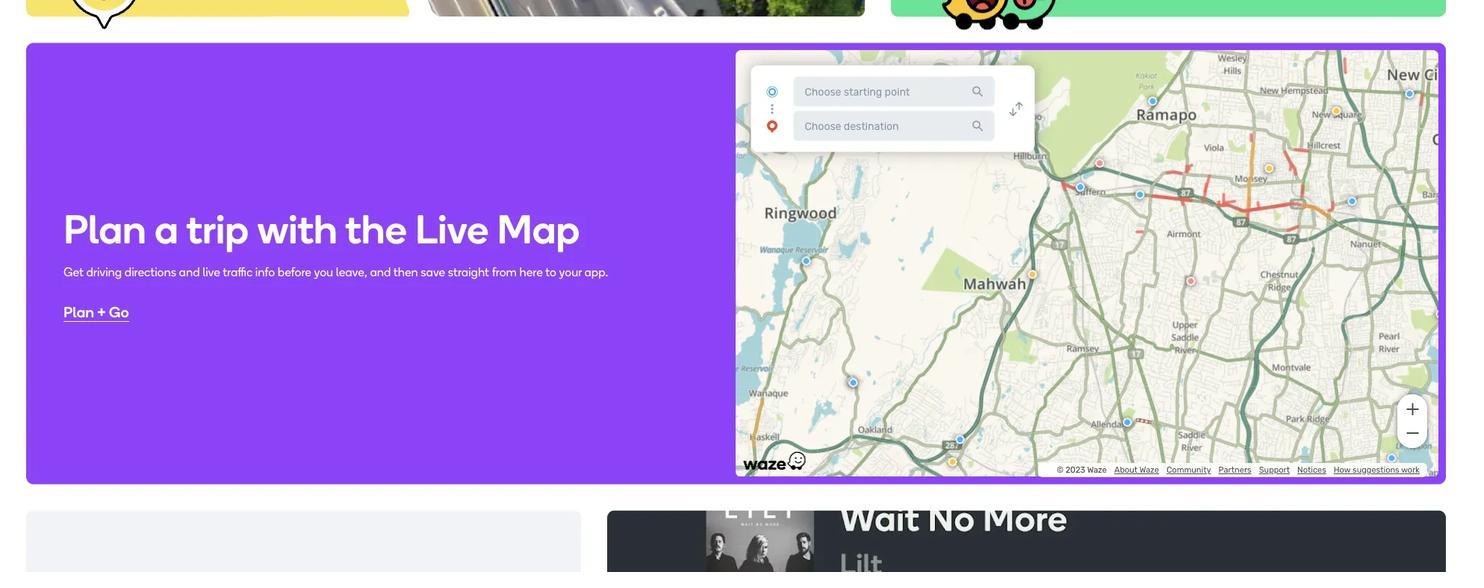 Task type: describe. For each thing, give the bounding box(es) containing it.
trip
[[186, 205, 249, 253]]

image of music controls with a map in the background image
[[607, 511, 1446, 572]]

live
[[415, 205, 489, 253]]

plan + go link
[[64, 304, 129, 321]]

leave,
[[336, 265, 367, 279]]

+
[[97, 304, 106, 321]]

get
[[64, 265, 84, 279]]

before
[[278, 265, 311, 279]]

map
[[497, 205, 580, 253]]

here
[[520, 265, 543, 279]]

from
[[492, 265, 517, 279]]

the
[[345, 205, 407, 253]]

to
[[546, 265, 557, 279]]

plan for plan a trip with the live map
[[64, 205, 146, 253]]

info
[[255, 265, 275, 279]]

2 and from the left
[[370, 265, 391, 279]]



Task type: locate. For each thing, give the bounding box(es) containing it.
save
[[421, 265, 445, 279]]

1 plan from the top
[[64, 205, 146, 253]]

get driving directions and live traffic info before you leave, and then save straight from here to your app.
[[64, 265, 608, 279]]

app.
[[585, 265, 608, 279]]

with
[[257, 205, 337, 253]]

a
[[155, 205, 178, 253]]

0 vertical spatial plan
[[64, 205, 146, 253]]

0 horizontal spatial and
[[179, 265, 200, 279]]

1 and from the left
[[179, 265, 200, 279]]

directions
[[125, 265, 176, 279]]

plan up the driving on the top left of page
[[64, 205, 146, 253]]

1 vertical spatial plan
[[64, 304, 94, 321]]

and
[[179, 265, 200, 279], [370, 265, 391, 279]]

and left then at the top left of page
[[370, 265, 391, 279]]

plan + go
[[64, 304, 129, 321]]

plan a trip with the live map
[[64, 205, 580, 253]]

plan
[[64, 205, 146, 253], [64, 304, 94, 321]]

you
[[314, 265, 333, 279]]

your
[[559, 265, 582, 279]]

driving
[[86, 265, 122, 279]]

2 plan from the top
[[64, 304, 94, 321]]

plan left +
[[64, 304, 94, 321]]

live
[[203, 265, 220, 279]]

1 horizontal spatial and
[[370, 265, 391, 279]]

traffic
[[223, 265, 253, 279]]

go
[[109, 304, 129, 321]]

plan for plan + go
[[64, 304, 94, 321]]

then
[[393, 265, 418, 279]]

straight
[[448, 265, 489, 279]]

and left live
[[179, 265, 200, 279]]



Task type: vqa. For each thing, say whether or not it's contained in the screenshot.
3
no



